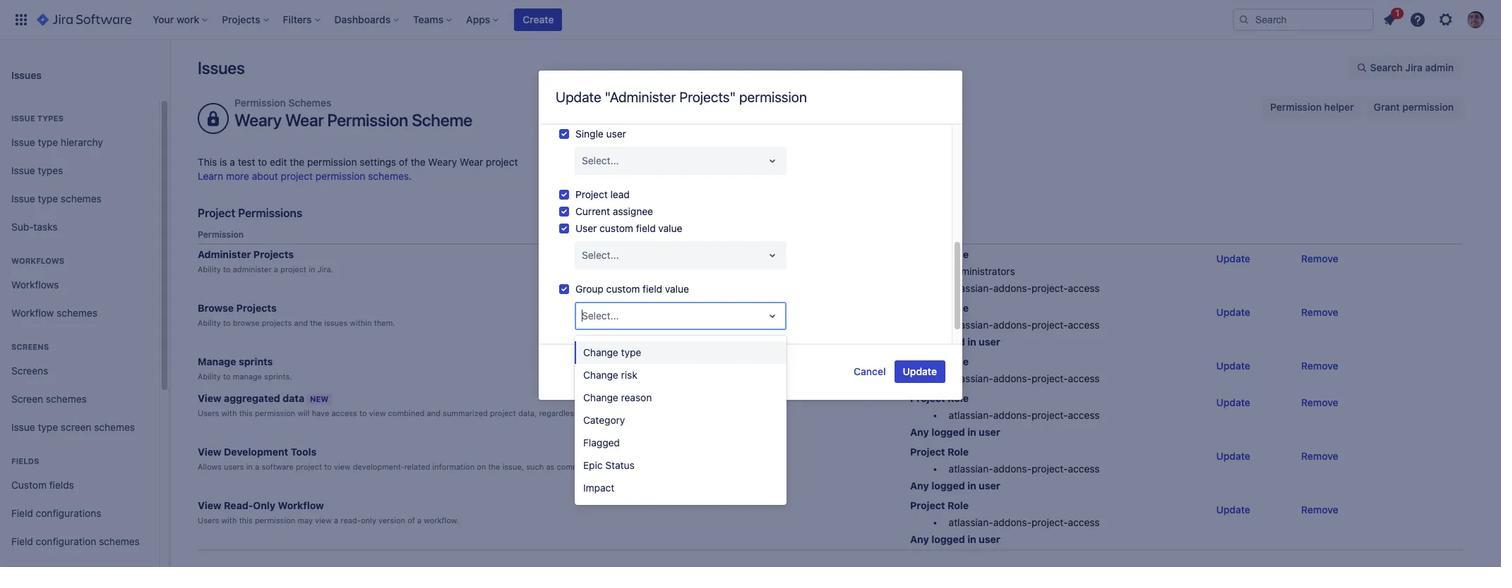 Task type: vqa. For each thing, say whether or not it's contained in the screenshot.
Issue type schemes
yes



Task type: locate. For each thing, give the bounding box(es) containing it.
3 issue from the top
[[11, 164, 35, 176]]

user for tools
[[979, 480, 1001, 493]]

to inside administer projects ability to administer a project in jira.
[[223, 265, 231, 274]]

0 vertical spatial ability
[[198, 265, 221, 274]]

permission down data
[[255, 409, 295, 418]]

1 vertical spatial and
[[427, 409, 441, 418]]

to up about
[[258, 156, 267, 168]]

2 remove from the top
[[1302, 307, 1339, 319]]

4 addons- from the top
[[994, 410, 1032, 422]]

workflows up workflow schemes
[[11, 279, 59, 291]]

field configurations link
[[6, 500, 153, 528]]

schemes inside 'link'
[[57, 307, 97, 319]]

issue for issue type schemes
[[11, 193, 35, 205]]

permission inside view aggregated data new users with this permission will have access to view combined and summarized project data, regardless of their individual permissions.
[[255, 409, 295, 418]]

ability inside the manage sprints ability to manage sprints.
[[198, 372, 221, 382]]

1 vertical spatial custom
[[607, 283, 640, 295]]

of up schemes.
[[399, 156, 408, 168]]

change up change risk
[[584, 347, 619, 359]]

view up allows
[[198, 447, 222, 459]]

2 vertical spatial view
[[315, 517, 332, 526]]

addons- for view read-only workflow
[[994, 517, 1032, 529]]

type up the tasks
[[38, 193, 58, 205]]

4 atlassian- from the top
[[949, 410, 994, 422]]

project- for view development tools
[[1032, 464, 1069, 476]]

view left development-
[[334, 463, 351, 472]]

0 vertical spatial value
[[659, 222, 683, 234]]

change for change type
[[584, 347, 619, 359]]

4 logged from the top
[[932, 534, 966, 546]]

0 vertical spatial and
[[294, 319, 308, 328]]

custom for group
[[607, 283, 640, 295]]

permissions.
[[647, 409, 694, 418]]

type up risk
[[621, 347, 642, 359]]

3 remove from the top
[[1302, 360, 1339, 372]]

1 vertical spatial this
[[239, 517, 253, 526]]

field for user custom field value
[[636, 222, 656, 234]]

in for view aggregated data
[[968, 427, 977, 439]]

a left workflow.
[[417, 517, 422, 526]]

ability inside browse projects ability to browse projects and the issues within them.
[[198, 319, 221, 328]]

logged
[[932, 336, 966, 348], [932, 427, 966, 439], [932, 480, 966, 493], [932, 534, 966, 546]]

project role atlassian-addons-project-access
[[911, 356, 1100, 385]]

to inside view aggregated data new users with this permission will have access to view combined and summarized project data, regardless of their individual permissions.
[[360, 409, 367, 418]]

project inside view aggregated data new users with this permission will have access to view combined and summarized project data, regardless of their individual permissions.
[[490, 409, 516, 418]]

2 horizontal spatial and
[[623, 463, 637, 472]]

project role atlassian-addons-project-access any logged in user for projects
[[911, 302, 1100, 348]]

type for change type
[[621, 347, 642, 359]]

1 remove from the top
[[1302, 253, 1339, 265]]

remove for view read-only workflow
[[1302, 505, 1339, 517]]

to inside the manage sprints ability to manage sprints.
[[223, 372, 231, 382]]

2 workflows from the top
[[11, 279, 59, 291]]

ability for administer projects
[[198, 265, 221, 274]]

value for group custom field value
[[665, 283, 689, 295]]

view left read-
[[198, 500, 222, 512]]

1 any from the top
[[911, 336, 930, 348]]

6 role from the top
[[948, 500, 969, 512]]

2 vertical spatial select...
[[582, 310, 619, 322]]

custom down assignee
[[600, 222, 634, 234]]

addons- for view aggregated data
[[994, 410, 1032, 422]]

issues
[[324, 319, 348, 328]]

1 vertical spatial open image
[[764, 308, 781, 325]]

permission for permission
[[198, 230, 244, 240]]

the left issues
[[310, 319, 322, 328]]

of right version
[[408, 517, 415, 526]]

version
[[379, 517, 406, 526]]

allows
[[198, 463, 222, 472]]

to inside view development tools allows users in a software project to view development-related information on the issue, such as commits, reviews and build information.
[[324, 463, 332, 472]]

issue inside screens group
[[11, 421, 35, 433]]

issue features group
[[6, 557, 153, 568]]

2 this from the top
[[239, 517, 253, 526]]

0 vertical spatial open image
[[764, 247, 781, 264]]

1 ability from the top
[[198, 265, 221, 274]]

permission for permission helper
[[1271, 101, 1323, 113]]

2 vertical spatial view
[[198, 500, 222, 512]]

of left their
[[581, 409, 588, 418]]

2 vertical spatial of
[[408, 517, 415, 526]]

view inside view development tools allows users in a software project to view development-related information on the issue, such as commits, reviews and build information.
[[334, 463, 351, 472]]

permission inside view read-only workflow users with this permission may view a read-only version of a workflow.
[[255, 517, 295, 526]]

atlassian- inside project role atlassian-addons-project-access
[[949, 373, 994, 385]]

this inside view aggregated data new users with this permission will have access to view combined and summarized project data, regardless of their individual permissions.
[[239, 409, 253, 418]]

logged for development
[[932, 480, 966, 493]]

projects inside administer projects ability to administer a project in jira.
[[254, 249, 294, 261]]

workflow
[[11, 307, 54, 319], [278, 500, 324, 512]]

update button for view read-only workflow
[[1208, 500, 1260, 522]]

user inside update "administer projects" permission dialog
[[607, 128, 626, 140]]

permission for permission schemes weary wear permission scheme
[[235, 97, 286, 109]]

configurations
[[36, 508, 101, 520]]

1 logged from the top
[[932, 336, 966, 348]]

2 role from the top
[[948, 302, 969, 314]]

and right 'projects'
[[294, 319, 308, 328]]

field right group
[[643, 283, 663, 295]]

1 remove button from the top
[[1293, 248, 1348, 271]]

issues up issue types
[[11, 69, 42, 81]]

atlassian- inside project role administrators atlassian-addons-project-access
[[949, 283, 994, 295]]

type for issue type hierarchy
[[38, 136, 58, 148]]

the
[[290, 156, 305, 168], [411, 156, 426, 168], [310, 319, 322, 328], [489, 463, 500, 472]]

2 project- from the top
[[1032, 319, 1069, 331]]

remove button for manage sprints
[[1293, 355, 1348, 378]]

weary down scheme
[[428, 156, 457, 168]]

view development tools allows users in a software project to view development-related information on the issue, such as commits, reviews and build information.
[[198, 447, 704, 472]]

1 vertical spatial ability
[[198, 319, 221, 328]]

1 vertical spatial projects
[[236, 302, 277, 314]]

3 remove button from the top
[[1293, 355, 1348, 378]]

2 any from the top
[[911, 427, 930, 439]]

to inside this is a test to edit the permission settings of the weary wear project learn more about project permission schemes.
[[258, 156, 267, 168]]

sub-
[[11, 221, 34, 233]]

field for field configuration schemes
[[11, 536, 33, 548]]

update for view development tools
[[1217, 451, 1251, 463]]

2 users from the top
[[198, 517, 219, 526]]

category
[[584, 414, 625, 426]]

1 vertical spatial users
[[198, 517, 219, 526]]

3 view from the top
[[198, 500, 222, 512]]

permission inside button
[[1271, 101, 1323, 113]]

Search field
[[1233, 8, 1375, 31]]

users inside view aggregated data new users with this permission will have access to view combined and summarized project data, regardless of their individual permissions.
[[198, 409, 219, 418]]

type for issue type schemes
[[38, 193, 58, 205]]

4 project- from the top
[[1032, 410, 1069, 422]]

ability for manage sprints
[[198, 372, 221, 382]]

permission down the admin
[[1403, 101, 1455, 113]]

field
[[636, 222, 656, 234], [643, 283, 663, 295]]

0 vertical spatial workflows
[[11, 256, 64, 266]]

2 view from the top
[[198, 447, 222, 459]]

read-
[[341, 517, 361, 526]]

2 select... from the top
[[582, 249, 619, 261]]

to right have
[[360, 409, 367, 418]]

screens up screen
[[11, 365, 48, 377]]

screens group
[[6, 328, 153, 446]]

to down administer
[[223, 265, 231, 274]]

0 vertical spatial workflow
[[11, 307, 54, 319]]

select... down single user
[[582, 154, 619, 166]]

permission inside dialog
[[740, 89, 807, 105]]

change down "change type"
[[584, 369, 619, 381]]

primary element
[[8, 0, 1233, 39]]

this down aggregated
[[239, 409, 253, 418]]

1 vertical spatial field
[[11, 536, 33, 548]]

5 remove button from the top
[[1293, 446, 1348, 468]]

0 vertical spatial screens
[[11, 343, 49, 352]]

test
[[238, 156, 255, 168]]

projects up browse
[[236, 302, 277, 314]]

1 vertical spatial view
[[334, 463, 351, 472]]

reason
[[621, 392, 652, 404]]

ability down administer
[[198, 265, 221, 274]]

select... down 'user'
[[582, 249, 619, 261]]

2 field from the top
[[11, 536, 33, 548]]

5 remove from the top
[[1302, 451, 1339, 463]]

only
[[253, 500, 276, 512]]

in for view read-only workflow
[[968, 534, 977, 546]]

schemes down issue types link
[[61, 193, 102, 205]]

weary up test
[[235, 110, 282, 130]]

types
[[37, 114, 63, 123]]

learn
[[198, 170, 223, 182]]

within
[[350, 319, 372, 328]]

wear down scheme
[[460, 156, 483, 168]]

with down read-
[[221, 517, 237, 526]]

projects for administer projects
[[254, 249, 294, 261]]

1 vertical spatial workflows
[[11, 279, 59, 291]]

0 vertical spatial select...
[[582, 154, 619, 166]]

update button for view aggregated data
[[1208, 392, 1260, 415]]

1 vertical spatial with
[[221, 517, 237, 526]]

of
[[399, 156, 408, 168], [581, 409, 588, 418], [408, 517, 415, 526]]

custom
[[600, 222, 634, 234], [607, 283, 640, 295]]

update "administer projects" permission dialog
[[539, 0, 963, 401]]

issue
[[11, 114, 35, 123], [11, 136, 35, 148], [11, 164, 35, 176], [11, 193, 35, 205], [11, 421, 35, 433]]

role inside project role administrators atlassian-addons-project-access
[[948, 249, 969, 261]]

search jira admin image
[[1357, 62, 1368, 73]]

3 change from the top
[[584, 392, 619, 404]]

4 issue from the top
[[11, 193, 35, 205]]

remove for manage sprints
[[1302, 360, 1339, 372]]

1 users from the top
[[198, 409, 219, 418]]

issue for issue types
[[11, 114, 35, 123]]

2 change from the top
[[584, 369, 619, 381]]

permission
[[740, 89, 807, 105], [1403, 101, 1455, 113], [307, 156, 357, 168], [316, 170, 366, 182], [255, 409, 295, 418], [255, 517, 295, 526]]

custom fields link
[[6, 472, 153, 500]]

project- for browse projects
[[1032, 319, 1069, 331]]

6 remove from the top
[[1302, 505, 1339, 517]]

users down allows
[[198, 517, 219, 526]]

1 vertical spatial field
[[643, 283, 663, 295]]

1 vertical spatial change
[[584, 369, 619, 381]]

this down read-
[[239, 517, 253, 526]]

field left "configuration"
[[11, 536, 33, 548]]

project lead current assignee
[[576, 188, 653, 217]]

1 select... from the top
[[582, 154, 619, 166]]

2 project role atlassian-addons-project-access any logged in user from the top
[[911, 393, 1100, 439]]

3 atlassian- from the top
[[949, 373, 994, 385]]

screens link
[[6, 357, 153, 386]]

custom for user
[[600, 222, 634, 234]]

schemes down workflows link
[[57, 307, 97, 319]]

group custom field value
[[576, 283, 689, 295]]

field down 'custom'
[[11, 508, 33, 520]]

issue for issue types
[[11, 164, 35, 176]]

0 horizontal spatial view
[[315, 517, 332, 526]]

3 project- from the top
[[1032, 373, 1069, 385]]

2 vertical spatial change
[[584, 392, 619, 404]]

projects for browse projects
[[236, 302, 277, 314]]

project role atlassian-addons-project-access any logged in user
[[911, 302, 1100, 348], [911, 393, 1100, 439], [911, 447, 1100, 493], [911, 500, 1100, 546]]

0 horizontal spatial wear
[[285, 110, 324, 130]]

update button for manage sprints
[[1208, 355, 1260, 378]]

status
[[606, 460, 635, 472]]

users down the manage
[[198, 409, 219, 418]]

about
[[252, 170, 278, 182]]

remove for browse projects
[[1302, 307, 1339, 319]]

project- for view aggregated data
[[1032, 410, 1069, 422]]

this inside view read-only workflow users with this permission may view a read-only version of a workflow.
[[239, 517, 253, 526]]

6 project- from the top
[[1032, 517, 1069, 529]]

this for aggregated
[[239, 409, 253, 418]]

5 atlassian- from the top
[[949, 464, 994, 476]]

to inside browse projects ability to browse projects and the issues within them.
[[223, 319, 231, 328]]

custom right group
[[607, 283, 640, 295]]

1 vertical spatial workflow
[[278, 500, 324, 512]]

users inside view read-only workflow users with this permission may view a read-only version of a workflow.
[[198, 517, 219, 526]]

with down aggregated
[[221, 409, 237, 418]]

4 remove button from the top
[[1293, 392, 1348, 415]]

1 role from the top
[[948, 249, 969, 261]]

1 workflows from the top
[[11, 256, 64, 266]]

project inside project role atlassian-addons-project-access
[[911, 356, 946, 368]]

0 vertical spatial projects
[[254, 249, 294, 261]]

0 vertical spatial field
[[11, 508, 33, 520]]

1 horizontal spatial wear
[[460, 156, 483, 168]]

6 atlassian- from the top
[[949, 517, 994, 529]]

access inside view aggregated data new users with this permission will have access to view combined and summarized project data, regardless of their individual permissions.
[[332, 409, 357, 418]]

wear inside this is a test to edit the permission settings of the weary wear project learn more about project permission schemes.
[[460, 156, 483, 168]]

2 vertical spatial ability
[[198, 372, 221, 382]]

grant permission button
[[1366, 96, 1463, 119]]

3 ability from the top
[[198, 372, 221, 382]]

wear down schemes
[[285, 110, 324, 130]]

1 horizontal spatial view
[[334, 463, 351, 472]]

project- inside project role atlassian-addons-project-access
[[1032, 373, 1069, 385]]

0 vertical spatial wear
[[285, 110, 324, 130]]

the right on
[[489, 463, 500, 472]]

issue types
[[11, 114, 63, 123]]

ability
[[198, 265, 221, 274], [198, 319, 221, 328], [198, 372, 221, 382]]

1 vertical spatial view
[[198, 447, 222, 459]]

0 vertical spatial weary
[[235, 110, 282, 130]]

0 vertical spatial change
[[584, 347, 619, 359]]

view for development
[[198, 447, 222, 459]]

role for view read-only workflow
[[948, 500, 969, 512]]

1 horizontal spatial issues
[[198, 58, 245, 78]]

access inside project role atlassian-addons-project-access
[[1069, 373, 1100, 385]]

0 vertical spatial with
[[221, 409, 237, 418]]

0 horizontal spatial and
[[294, 319, 308, 328]]

type inside issue type hierarchy link
[[38, 136, 58, 148]]

6 remove button from the top
[[1293, 500, 1348, 522]]

project
[[486, 156, 518, 168], [281, 170, 313, 182], [281, 265, 307, 274], [490, 409, 516, 418], [296, 463, 322, 472]]

learn more about project permission schemes. link
[[198, 170, 412, 182]]

user
[[576, 222, 597, 234]]

ability down the manage
[[198, 372, 221, 382]]

None text field
[[582, 154, 585, 168], [582, 309, 585, 323], [582, 154, 585, 168], [582, 309, 585, 323]]

related
[[405, 463, 430, 472]]

4 role from the top
[[948, 393, 969, 405]]

0 vertical spatial field
[[636, 222, 656, 234]]

1 atlassian- from the top
[[949, 283, 994, 295]]

3 logged from the top
[[932, 480, 966, 493]]

any for development
[[911, 480, 930, 493]]

with for aggregated
[[221, 409, 237, 418]]

view left combined at the left
[[369, 409, 386, 418]]

1 with from the top
[[221, 409, 237, 418]]

with inside view aggregated data new users with this permission will have access to view combined and summarized project data, regardless of their individual permissions.
[[221, 409, 237, 418]]

type left screen
[[38, 421, 58, 433]]

project inside administer projects ability to administer a project in jira.
[[281, 265, 307, 274]]

2 issue from the top
[[11, 136, 35, 148]]

schemes up issue features 'group'
[[99, 536, 140, 548]]

projects"
[[680, 89, 736, 105]]

workflows down 'sub-tasks'
[[11, 256, 64, 266]]

0 vertical spatial view
[[198, 393, 222, 405]]

1 horizontal spatial and
[[427, 409, 441, 418]]

and
[[294, 319, 308, 328], [427, 409, 441, 418], [623, 463, 637, 472]]

update for administer projects
[[1217, 253, 1251, 265]]

user for ability
[[979, 336, 1001, 348]]

workflow down workflows link
[[11, 307, 54, 319]]

with for read-
[[221, 517, 237, 526]]

2 screens from the top
[[11, 365, 48, 377]]

3 any from the top
[[911, 480, 930, 493]]

1 field from the top
[[11, 508, 33, 520]]

2 atlassian- from the top
[[949, 319, 994, 331]]

1 vertical spatial weary
[[428, 156, 457, 168]]

2 with from the top
[[221, 517, 237, 526]]

workflows for workflows link
[[11, 279, 59, 291]]

screens down workflow schemes
[[11, 343, 49, 352]]

5 role from the top
[[948, 447, 969, 459]]

type inside 'issue type schemes' link
[[38, 193, 58, 205]]

1 change from the top
[[584, 347, 619, 359]]

4 any from the top
[[911, 534, 930, 546]]

change
[[584, 347, 619, 359], [584, 369, 619, 381], [584, 392, 619, 404]]

2 vertical spatial and
[[623, 463, 637, 472]]

type down types
[[38, 136, 58, 148]]

projects inside browse projects ability to browse projects and the issues within them.
[[236, 302, 277, 314]]

4 project role atlassian-addons-project-access any logged in user from the top
[[911, 500, 1100, 546]]

projects up administer
[[254, 249, 294, 261]]

addons- inside project role atlassian-addons-project-access
[[994, 373, 1032, 385]]

jira software image
[[37, 11, 132, 28], [37, 11, 132, 28]]

2 ability from the top
[[198, 319, 221, 328]]

1 vertical spatial wear
[[460, 156, 483, 168]]

view right may
[[315, 517, 332, 526]]

3 role from the top
[[948, 356, 969, 368]]

update
[[556, 89, 602, 105], [1217, 253, 1251, 265], [1217, 307, 1251, 319], [1217, 360, 1251, 372], [903, 366, 937, 378], [1217, 397, 1251, 409], [1217, 451, 1251, 463], [1217, 505, 1251, 517]]

to up view read-only workflow users with this permission may view a read-only version of a workflow.
[[324, 463, 332, 472]]

1 addons- from the top
[[994, 283, 1032, 295]]

ability inside administer projects ability to administer a project in jira.
[[198, 265, 221, 274]]

a down the development
[[255, 463, 259, 472]]

permission down the only
[[255, 517, 295, 526]]

workflow up may
[[278, 500, 324, 512]]

remove for view development tools
[[1302, 451, 1339, 463]]

search jira admin
[[1371, 61, 1455, 73]]

access
[[1069, 283, 1100, 295], [1069, 319, 1100, 331], [1069, 373, 1100, 385], [332, 409, 357, 418], [1069, 410, 1100, 422], [1069, 464, 1100, 476], [1069, 517, 1100, 529]]

projects
[[254, 249, 294, 261], [236, 302, 277, 314]]

1 horizontal spatial weary
[[428, 156, 457, 168]]

0 horizontal spatial weary
[[235, 110, 282, 130]]

workflow inside 'link'
[[11, 307, 54, 319]]

atlassian-
[[949, 283, 994, 295], [949, 319, 994, 331], [949, 373, 994, 385], [949, 410, 994, 422], [949, 464, 994, 476], [949, 517, 994, 529]]

0 vertical spatial this
[[239, 409, 253, 418]]

type inside issue type screen schemes link
[[38, 421, 58, 433]]

0 vertical spatial users
[[198, 409, 219, 418]]

1 screens from the top
[[11, 343, 49, 352]]

view inside view aggregated data new users with this permission will have access to view combined and summarized project data, regardless of their individual permissions.
[[198, 393, 222, 405]]

2 horizontal spatial view
[[369, 409, 386, 418]]

fields group
[[6, 442, 153, 561]]

view for read-
[[198, 500, 222, 512]]

0 vertical spatial custom
[[600, 222, 634, 234]]

select... down group
[[582, 310, 619, 322]]

2 open image from the top
[[764, 308, 781, 325]]

to down browse
[[223, 319, 231, 328]]

ability down browse
[[198, 319, 221, 328]]

in inside administer projects ability to administer a project in jira.
[[309, 265, 315, 274]]

project-
[[1032, 283, 1069, 295], [1032, 319, 1069, 331], [1032, 373, 1069, 385], [1032, 410, 1069, 422], [1032, 464, 1069, 476], [1032, 517, 1069, 529]]

1 issue from the top
[[11, 114, 35, 123]]

access inside project role administrators atlassian-addons-project-access
[[1069, 283, 1100, 295]]

2 logged from the top
[[932, 427, 966, 439]]

update for browse projects
[[1217, 307, 1251, 319]]

a
[[230, 156, 235, 168], [274, 265, 278, 274], [255, 463, 259, 472], [334, 517, 339, 526], [417, 517, 422, 526]]

view inside view development tools allows users in a software project to view development-related information on the issue, such as commits, reviews and build information.
[[198, 447, 222, 459]]

manage sprints ability to manage sprints.
[[198, 356, 292, 382]]

and left build
[[623, 463, 637, 472]]

remove button for browse projects
[[1293, 302, 1348, 324]]

permission inside button
[[1403, 101, 1455, 113]]

1 this from the top
[[239, 409, 253, 418]]

weary inside permission schemes weary wear permission scheme
[[235, 110, 282, 130]]

update "administer projects" permission
[[556, 89, 807, 105]]

to down the manage
[[223, 372, 231, 382]]

have
[[312, 409, 329, 418]]

ability for browse projects
[[198, 319, 221, 328]]

schemes up issue type screen schemes
[[46, 393, 87, 405]]

permission up administer
[[198, 230, 244, 240]]

permission up settings
[[327, 110, 409, 130]]

wear
[[285, 110, 324, 130], [460, 156, 483, 168]]

user for only
[[979, 534, 1001, 546]]

permission down settings
[[316, 170, 366, 182]]

1 vertical spatial of
[[581, 409, 588, 418]]

administer
[[198, 249, 251, 261]]

3 project role atlassian-addons-project-access any logged in user from the top
[[911, 447, 1100, 493]]

remove button
[[1293, 248, 1348, 271], [1293, 302, 1348, 324], [1293, 355, 1348, 378], [1293, 392, 1348, 415], [1293, 446, 1348, 468], [1293, 500, 1348, 522]]

remove for administer projects
[[1302, 253, 1339, 265]]

permission up open image
[[740, 89, 807, 105]]

2 remove button from the top
[[1293, 302, 1348, 324]]

will
[[298, 409, 310, 418]]

on
[[477, 463, 486, 472]]

a inside this is a test to edit the permission settings of the weary wear project learn more about project permission schemes.
[[230, 156, 235, 168]]

issue type screen schemes
[[11, 421, 135, 433]]

custom fields
[[11, 479, 74, 491]]

remove
[[1302, 253, 1339, 265], [1302, 307, 1339, 319], [1302, 360, 1339, 372], [1302, 397, 1339, 409], [1302, 451, 1339, 463], [1302, 505, 1339, 517]]

4 remove from the top
[[1302, 397, 1339, 409]]

0 vertical spatial view
[[369, 409, 386, 418]]

view inside view read-only workflow users with this permission may view a read-only version of a workflow.
[[198, 500, 222, 512]]

epic
[[584, 460, 603, 472]]

issue for issue type hierarchy
[[11, 136, 35, 148]]

5 project- from the top
[[1032, 464, 1069, 476]]

None text field
[[582, 248, 585, 263]]

2 addons- from the top
[[994, 319, 1032, 331]]

1 view from the top
[[198, 393, 222, 405]]

issues up admin permission schemes image
[[198, 58, 245, 78]]

with inside view read-only workflow users with this permission may view a read-only version of a workflow.
[[221, 517, 237, 526]]

1 project- from the top
[[1032, 283, 1069, 295]]

0 horizontal spatial workflow
[[11, 307, 54, 319]]

more
[[226, 170, 249, 182]]

0 vertical spatial of
[[399, 156, 408, 168]]

1 project role atlassian-addons-project-access any logged in user from the top
[[911, 302, 1100, 348]]

1 vertical spatial screens
[[11, 365, 48, 377]]

a right is
[[230, 156, 235, 168]]

1 horizontal spatial workflow
[[278, 500, 324, 512]]

permission right admin permission schemes image
[[235, 97, 286, 109]]

projects
[[262, 319, 292, 328]]

field
[[11, 508, 33, 520], [11, 536, 33, 548]]

permission left helper at right
[[1271, 101, 1323, 113]]

6 addons- from the top
[[994, 517, 1032, 529]]

single
[[576, 128, 604, 140]]

1 vertical spatial value
[[665, 283, 689, 295]]

value
[[659, 222, 683, 234], [665, 283, 689, 295]]

risk
[[621, 369, 638, 381]]

screen schemes link
[[6, 386, 153, 414]]

type for issue type screen schemes
[[38, 421, 58, 433]]

change up their
[[584, 392, 619, 404]]

screens
[[11, 343, 49, 352], [11, 365, 48, 377]]

view down the manage
[[198, 393, 222, 405]]

field down assignee
[[636, 222, 656, 234]]

a right administer
[[274, 265, 278, 274]]

any for read-
[[911, 534, 930, 546]]

and right combined at the left
[[427, 409, 441, 418]]

administrators
[[949, 266, 1016, 278]]

screen
[[61, 421, 91, 433]]

5 addons- from the top
[[994, 464, 1032, 476]]

atlassian- for view aggregated data
[[949, 410, 994, 422]]

field configuration schemes
[[11, 536, 140, 548]]

3 addons- from the top
[[994, 373, 1032, 385]]

open image
[[764, 247, 781, 264], [764, 308, 781, 325]]

5 issue from the top
[[11, 421, 35, 433]]

field for group custom field value
[[643, 283, 663, 295]]

combined
[[388, 409, 425, 418]]

wear inside permission schemes weary wear permission scheme
[[285, 110, 324, 130]]

1 vertical spatial select...
[[582, 249, 619, 261]]



Task type: describe. For each thing, give the bounding box(es) containing it.
issue type screen schemes link
[[6, 414, 153, 442]]

build
[[639, 463, 658, 472]]

workflow schemes link
[[6, 300, 153, 328]]

jira.
[[318, 265, 334, 274]]

remove for view aggregated data
[[1302, 397, 1339, 409]]

admin
[[1426, 61, 1455, 73]]

sub-tasks
[[11, 221, 58, 233]]

project role atlassian-addons-project-access any logged in user for read-
[[911, 500, 1100, 546]]

this
[[198, 156, 217, 168]]

none text field inside update "administer projects" permission dialog
[[582, 248, 585, 263]]

screens for screens link at the left of the page
[[11, 365, 48, 377]]

and inside view development tools allows users in a software project to view development-related information on the issue, such as commits, reviews and build information.
[[623, 463, 637, 472]]

schemes inside issue types group
[[61, 193, 102, 205]]

new
[[310, 395, 329, 404]]

weary inside this is a test to edit the permission settings of the weary wear project learn more about project permission schemes.
[[428, 156, 457, 168]]

view inside view read-only workflow users with this permission may view a read-only version of a workflow.
[[315, 517, 332, 526]]

grant permission
[[1375, 101, 1455, 113]]

3 select... from the top
[[582, 310, 619, 322]]

view inside view aggregated data new users with this permission will have access to view combined and summarized project data, regardless of their individual permissions.
[[369, 409, 386, 418]]

may
[[298, 517, 313, 526]]

workflows for the workflows group
[[11, 256, 64, 266]]

update for view read-only workflow
[[1217, 505, 1251, 517]]

1 open image from the top
[[764, 247, 781, 264]]

the inside view development tools allows users in a software project to view development-related information on the issue, such as commits, reviews and build information.
[[489, 463, 500, 472]]

of inside view aggregated data new users with this permission will have access to view combined and summarized project data, regardless of their individual permissions.
[[581, 409, 588, 418]]

issue types
[[11, 164, 63, 176]]

update button for administer projects
[[1208, 248, 1260, 271]]

epic status
[[584, 460, 635, 472]]

change for change risk
[[584, 369, 619, 381]]

update for manage sprints
[[1217, 360, 1251, 372]]

view for aggregated
[[198, 393, 222, 405]]

select... for user
[[582, 249, 619, 261]]

information.
[[660, 463, 704, 472]]

workflows group
[[6, 242, 153, 332]]

remove button for view development tools
[[1293, 446, 1348, 468]]

update button for browse projects
[[1208, 302, 1260, 324]]

1
[[1396, 7, 1400, 18]]

project- for view read-only workflow
[[1032, 517, 1069, 529]]

administer projects ability to administer a project in jira.
[[198, 249, 334, 274]]

fields
[[49, 479, 74, 491]]

view read-only workflow users with this permission may view a read-only version of a workflow.
[[198, 500, 459, 526]]

grant
[[1375, 101, 1401, 113]]

project permissions
[[198, 207, 303, 220]]

project role administrators atlassian-addons-project-access
[[911, 249, 1100, 295]]

this for read-
[[239, 517, 253, 526]]

a left the read-
[[334, 517, 339, 526]]

any for projects
[[911, 336, 930, 348]]

sub-tasks link
[[6, 213, 153, 242]]

change for change reason
[[584, 392, 619, 404]]

and inside browse projects ability to browse projects and the issues within them.
[[294, 319, 308, 328]]

remove button for view aggregated data
[[1293, 392, 1348, 415]]

tools
[[291, 447, 317, 459]]

view aggregated data new users with this permission will have access to view combined and summarized project data, regardless of their individual permissions.
[[198, 393, 694, 418]]

issue type schemes link
[[6, 185, 153, 213]]

remove button for administer projects
[[1293, 248, 1348, 271]]

data,
[[519, 409, 537, 418]]

create banner
[[0, 0, 1502, 40]]

role for administer projects
[[948, 249, 969, 261]]

project inside project role administrators atlassian-addons-project-access
[[911, 249, 946, 261]]

users for aggregated
[[198, 409, 219, 418]]

sprints
[[239, 356, 273, 368]]

select... for single
[[582, 154, 619, 166]]

permission up learn more about project permission schemes. link
[[307, 156, 357, 168]]

project role atlassian-addons-project-access any logged in user for development
[[911, 447, 1100, 493]]

issue type schemes
[[11, 193, 102, 205]]

remove button for view read-only workflow
[[1293, 500, 1348, 522]]

value for user custom field value
[[659, 222, 683, 234]]

0 horizontal spatial issues
[[11, 69, 42, 81]]

role for browse projects
[[948, 302, 969, 314]]

browse projects ability to browse projects and the issues within them.
[[198, 302, 395, 328]]

create button
[[515, 8, 563, 31]]

issue for issue type screen schemes
[[11, 421, 35, 433]]

admin permission schemes image
[[199, 105, 227, 133]]

addons- for view development tools
[[994, 464, 1032, 476]]

flagged
[[584, 437, 620, 449]]

atlassian- for view read-only workflow
[[949, 517, 994, 529]]

field for field configurations
[[11, 508, 33, 520]]

project- inside project role administrators atlassian-addons-project-access
[[1032, 283, 1069, 295]]

permissions
[[238, 207, 303, 220]]

of inside this is a test to edit the permission settings of the weary wear project learn more about project permission schemes.
[[399, 156, 408, 168]]

workflow schemes
[[11, 307, 97, 319]]

information
[[433, 463, 475, 472]]

regardless
[[540, 409, 578, 418]]

is
[[220, 156, 227, 168]]

users for read-
[[198, 517, 219, 526]]

open image
[[764, 152, 781, 169]]

change reason
[[584, 392, 652, 404]]

settings
[[360, 156, 396, 168]]

logged for read-
[[932, 534, 966, 546]]

issue types group
[[6, 99, 153, 246]]

and inside view aggregated data new users with this permission will have access to view combined and summarized project data, regardless of their individual permissions.
[[427, 409, 441, 418]]

addons- inside project role administrators atlassian-addons-project-access
[[994, 283, 1032, 295]]

logged for projects
[[932, 336, 966, 348]]

development
[[224, 447, 288, 459]]

project inside view development tools allows users in a software project to view development-related information on the issue, such as commits, reviews and build information.
[[296, 463, 322, 472]]

permission helper
[[1271, 101, 1355, 113]]

field configuration schemes link
[[6, 528, 153, 557]]

issue type hierarchy
[[11, 136, 103, 148]]

commits,
[[557, 463, 591, 472]]

schemes.
[[368, 170, 412, 182]]

screen
[[11, 393, 43, 405]]

role for view aggregated data
[[948, 393, 969, 405]]

the up learn more about project permission schemes. link
[[290, 156, 305, 168]]

manage
[[233, 372, 262, 382]]

as
[[546, 463, 555, 472]]

screens for screens group
[[11, 343, 49, 352]]

only
[[361, 517, 376, 526]]

update button for view development tools
[[1208, 446, 1260, 468]]

search image
[[1239, 14, 1250, 25]]

custom
[[11, 479, 47, 491]]

of inside view read-only workflow users with this permission may view a read-only version of a workflow.
[[408, 517, 415, 526]]

workflow.
[[424, 517, 459, 526]]

current
[[576, 205, 610, 217]]

manage
[[198, 356, 236, 368]]

field configurations
[[11, 508, 101, 520]]

in inside view development tools allows users in a software project to view development-related information on the issue, such as commits, reviews and build information.
[[246, 463, 253, 472]]

jira
[[1406, 61, 1423, 73]]

search jira admin button
[[1348, 57, 1463, 79]]

edit
[[270, 156, 287, 168]]

browse
[[198, 302, 234, 314]]

reviews
[[593, 463, 621, 472]]

the inside browse projects ability to browse projects and the issues within them.
[[310, 319, 322, 328]]

issue types link
[[6, 157, 153, 185]]

a inside view development tools allows users in a software project to view development-related information on the issue, such as commits, reviews and build information.
[[255, 463, 259, 472]]

tasks
[[33, 221, 58, 233]]

individual
[[609, 409, 645, 418]]

workflow inside view read-only workflow users with this permission may view a read-only version of a workflow.
[[278, 500, 324, 512]]

summarized
[[443, 409, 488, 418]]

addons- for browse projects
[[994, 319, 1032, 331]]

assignee
[[613, 205, 653, 217]]

user custom field value
[[576, 222, 683, 234]]

them.
[[374, 319, 395, 328]]

sprints.
[[264, 372, 292, 382]]

permission schemes link
[[235, 96, 332, 110]]

lead
[[611, 188, 630, 200]]

permission helper button
[[1263, 96, 1363, 119]]

in for view development tools
[[968, 480, 977, 493]]

atlassian- for view development tools
[[949, 464, 994, 476]]

update for view aggregated data
[[1217, 397, 1251, 409]]

such
[[526, 463, 544, 472]]

atlassian- for browse projects
[[949, 319, 994, 331]]

schemes
[[289, 97, 332, 109]]

schemes right screen
[[94, 421, 135, 433]]

"administer
[[605, 89, 676, 105]]

the up schemes.
[[411, 156, 426, 168]]

scheme
[[412, 110, 473, 130]]

project inside project lead current assignee
[[576, 188, 608, 200]]

role inside project role atlassian-addons-project-access
[[948, 356, 969, 368]]

permission schemes weary wear permission scheme
[[235, 97, 473, 130]]

cancel
[[854, 366, 886, 378]]

schemes inside fields group
[[99, 536, 140, 548]]

cancel button
[[846, 361, 895, 384]]

role for view development tools
[[948, 447, 969, 459]]

configuration
[[36, 536, 96, 548]]

a inside administer projects ability to administer a project in jira.
[[274, 265, 278, 274]]

in for browse projects
[[968, 336, 977, 348]]

change risk
[[584, 369, 638, 381]]

this is a test to edit the permission settings of the weary wear project learn more about project permission schemes.
[[198, 156, 518, 182]]

their
[[590, 409, 607, 418]]



